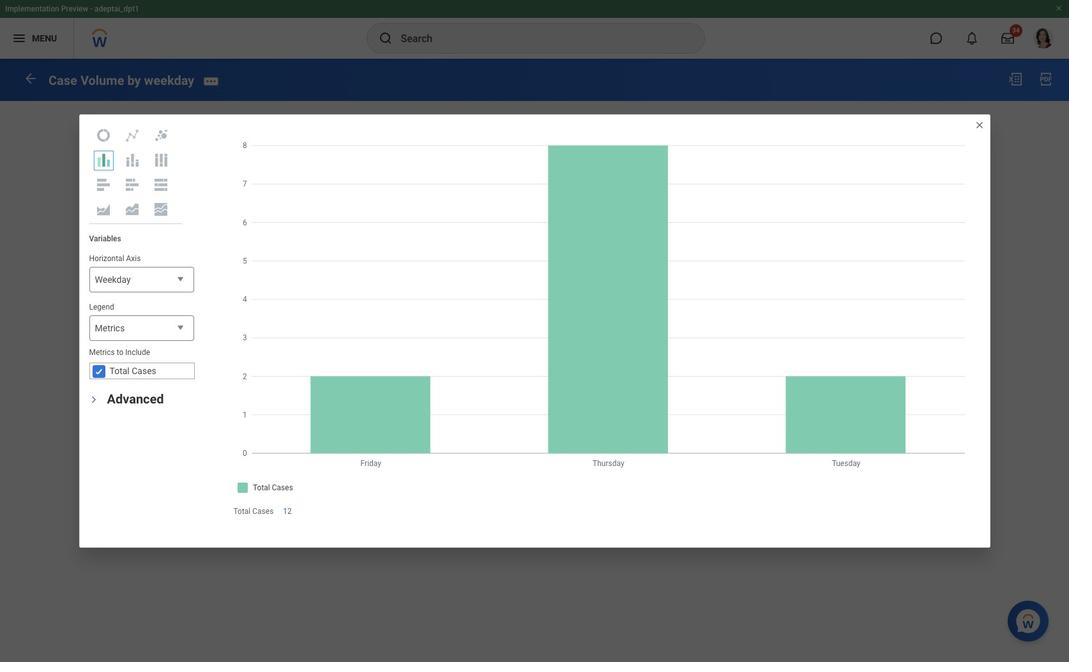 Task type: locate. For each thing, give the bounding box(es) containing it.
close chart settings image
[[975, 120, 985, 130]]

-
[[90, 4, 93, 13]]

cases left 12
[[253, 507, 274, 516]]

implementation preview -   adeptai_dpt1
[[5, 4, 139, 13]]

overlaid area image
[[96, 202, 111, 217]]

0 vertical spatial cases
[[132, 366, 156, 377]]

weekday button
[[89, 267, 194, 293]]

metrics down legend
[[95, 323, 125, 334]]

0 vertical spatial metrics
[[95, 323, 125, 334]]

case volume by weekday link
[[49, 73, 194, 88]]

0 horizontal spatial total cases
[[110, 366, 156, 377]]

to
[[117, 348, 124, 357]]

horizontal axis group
[[89, 254, 194, 293]]

metrics
[[95, 323, 125, 334], [89, 348, 115, 357]]

100% area image
[[153, 202, 169, 217]]

case
[[49, 73, 77, 88]]

inbox large image
[[1002, 32, 1015, 45]]

cases down include
[[132, 366, 156, 377]]

line image
[[125, 128, 140, 143]]

1 horizontal spatial cases
[[253, 507, 274, 516]]

0 vertical spatial total
[[110, 366, 130, 377]]

1 vertical spatial metrics
[[89, 348, 115, 357]]

metrics inside metrics to include group
[[89, 348, 115, 357]]

total cases
[[110, 366, 156, 377], [234, 507, 274, 516]]

notifications large image
[[966, 32, 979, 45]]

1 vertical spatial total cases
[[234, 507, 274, 516]]

1 horizontal spatial total
[[234, 507, 251, 516]]

variables group
[[80, 224, 204, 389]]

1 vertical spatial total
[[234, 507, 251, 516]]

previous page image
[[23, 71, 38, 86]]

0 horizontal spatial cases
[[132, 366, 156, 377]]

metrics to include group
[[89, 348, 195, 380]]

total
[[110, 366, 130, 377], [234, 507, 251, 516]]

metrics inside metrics dropdown button
[[95, 323, 125, 334]]

cases
[[132, 366, 156, 377], [253, 507, 274, 516]]

0 vertical spatial total cases
[[110, 366, 156, 377]]

legend
[[89, 303, 114, 312]]

total left 12
[[234, 507, 251, 516]]

total down metrics to include
[[110, 366, 130, 377]]

total cases left 12
[[234, 507, 274, 516]]

advanced dialog
[[79, 114, 991, 548]]

by
[[127, 73, 141, 88]]

weekday
[[95, 275, 131, 285]]

total cases down include
[[110, 366, 156, 377]]

bubble image
[[153, 128, 169, 143]]

adeptai_dpt1
[[95, 4, 139, 13]]

stacked column image
[[125, 153, 140, 168]]

0 horizontal spatial total
[[110, 366, 130, 377]]

1 horizontal spatial total cases
[[234, 507, 274, 516]]

metrics left to
[[89, 348, 115, 357]]

100% column image
[[153, 153, 169, 168]]



Task type: describe. For each thing, give the bounding box(es) containing it.
clustered column image
[[96, 153, 111, 168]]

volume
[[80, 73, 124, 88]]

case volume by weekday
[[49, 73, 194, 88]]

search image
[[378, 31, 393, 46]]

include
[[125, 348, 150, 357]]

1 vertical spatial cases
[[253, 507, 274, 516]]

implementation preview -   adeptai_dpt1 banner
[[0, 0, 1070, 59]]

stacked area image
[[125, 202, 140, 217]]

clustered bar image
[[96, 177, 111, 193]]

metrics button
[[89, 316, 194, 342]]

check small image
[[91, 364, 106, 380]]

stacked bar image
[[125, 177, 140, 193]]

12 button
[[283, 507, 294, 517]]

total inside metrics to include group
[[110, 366, 130, 377]]

export to excel image
[[1009, 72, 1024, 87]]

close environment banner image
[[1056, 4, 1064, 12]]

variables
[[89, 234, 121, 243]]

case volume by weekday main content
[[0, 59, 1070, 144]]

cases inside metrics to include group
[[132, 366, 156, 377]]

advanced button
[[107, 392, 164, 407]]

advanced
[[107, 392, 164, 407]]

donut image
[[96, 128, 111, 143]]

weekday
[[144, 73, 194, 88]]

metrics for metrics
[[95, 323, 125, 334]]

horizontal axis
[[89, 254, 141, 263]]

profile logan mcneil element
[[1027, 24, 1062, 52]]

axis
[[126, 254, 141, 263]]

preview
[[61, 4, 88, 13]]

metrics to include
[[89, 348, 150, 357]]

implementation
[[5, 4, 59, 13]]

legend group
[[89, 302, 194, 342]]

metrics for metrics to include
[[89, 348, 115, 357]]

chevron down image
[[89, 393, 98, 408]]

12
[[283, 507, 292, 516]]

view printable version (pdf) image
[[1039, 72, 1055, 87]]

horizontal
[[89, 254, 124, 263]]

total cases inside metrics to include group
[[110, 366, 156, 377]]

100% bar image
[[153, 177, 169, 193]]



Task type: vqa. For each thing, say whether or not it's contained in the screenshot.
the top Metrics
yes



